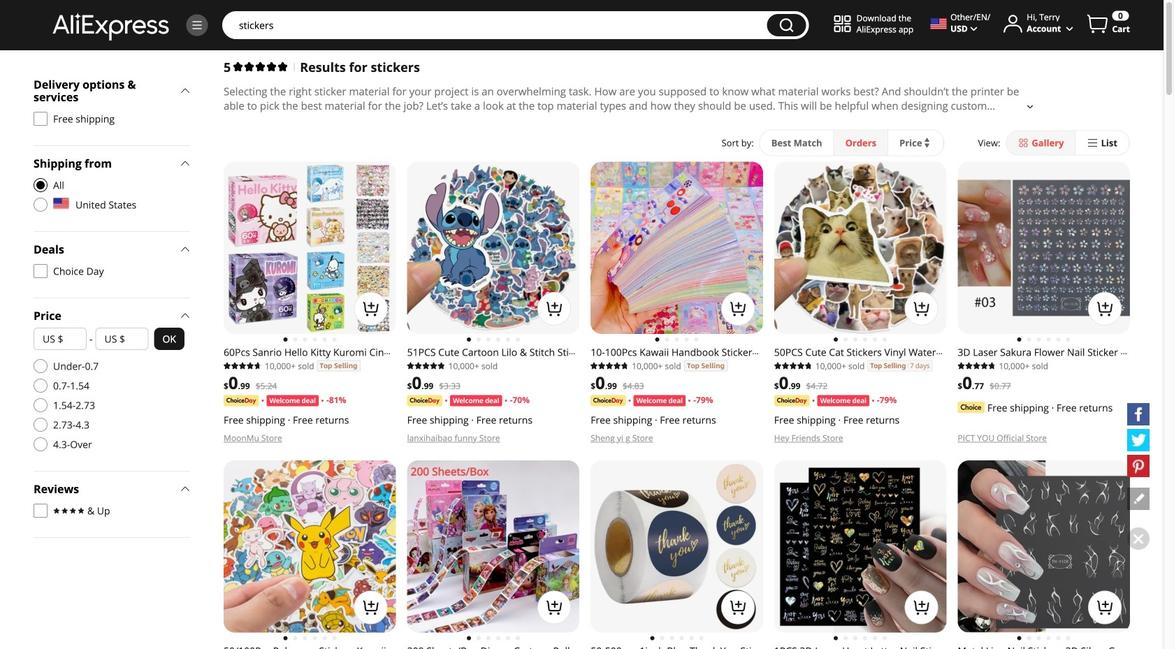 Task type: describe. For each thing, give the bounding box(es) containing it.
4 11l24uk image from the top
[[34, 437, 48, 451]]

50-500pcs 1inch blue thank you stickers for envelope sealing labels stationery supplies handmade wedding gift decoration sticker image
[[591, 461, 763, 633]]

51pcs  cute cartoon lilo & stitch stickers diy diary laptop luggage skateboard graffiti decals fun classic toy image
[[407, 162, 579, 334]]

2 11l24uk image from the top
[[34, 379, 48, 393]]

3d laser sakura flower nail sticker aurora decals glitter star butterfly floral adhesive sliders cherry blooming manicure image
[[958, 162, 1130, 334]]

1pcs 3d laser heart letter nail sticker nail art decoration flower star nail accessories decal stickers nail supplies nail parts image
[[774, 461, 947, 633]]

10-100pcs kawaii handbook stickers cartoon collage laser sticker diy decorative scrapbooking journals stationery school supplies image
[[591, 162, 763, 334]]

2 4ftxrwp image from the top
[[34, 264, 48, 278]]

2 11l24uk image from the top
[[34, 398, 48, 412]]

3 11l24uk image from the top
[[34, 418, 48, 432]]

1 4ftxrwp image from the top
[[34, 112, 48, 126]]

60pcs sanrio hello kitty kuromi cinnamoroll pochacco stickers for kids girls diy laptop phone diary cute cartoon sanrio sticker image
[[224, 162, 396, 334]]



Task type: vqa. For each thing, say whether or not it's contained in the screenshot.
Metal Line Nail Stickers 3D Silver Gold Thorns Vine Curve Stripe Lines Tape Swirl Sliders Manicure Adhesive Gel Nail Art Decals IMAGE
yes



Task type: locate. For each thing, give the bounding box(es) containing it.
11l24uk image
[[34, 359, 48, 373], [34, 398, 48, 412]]

None button
[[767, 14, 806, 36]]

11l24uk image
[[34, 198, 48, 212], [34, 379, 48, 393], [34, 418, 48, 432], [34, 437, 48, 451]]

1 11l24uk image from the top
[[34, 359, 48, 373]]

4ftxrwp image
[[34, 112, 48, 126], [34, 264, 48, 278]]

1sqid_b image
[[191, 19, 203, 31]]

stickers text field
[[232, 18, 760, 32]]

50/100pcs pokemon stickers kawaii pikachu skateboard bicycle guitar laptop kids waterproof stiker toys image
[[224, 461, 396, 633]]

metal line nail stickers 3d silver gold thorns vine curve stripe lines tape swirl sliders manicure adhesive gel nail art decals image
[[958, 461, 1130, 633]]

4ftxrwp image
[[34, 504, 48, 518]]

1 11l24uk image from the top
[[34, 198, 48, 212]]

1 vertical spatial 4ftxrwp image
[[34, 264, 48, 278]]

200 sheets/box disney cartoon pull out stickers princess frozen mickey mouse minnie sticker girl boy teacher reward toys gift image
[[407, 461, 579, 633]]

0 vertical spatial 4ftxrwp image
[[34, 112, 48, 126]]

0 vertical spatial 11l24uk image
[[34, 359, 48, 373]]

50pcs cute cat stickers vinyl waterproof funny cats decals for water bottle laptop skateboard scrapbook luggage kids toys image
[[774, 162, 947, 334]]

1 vertical spatial 11l24uk image
[[34, 398, 48, 412]]



